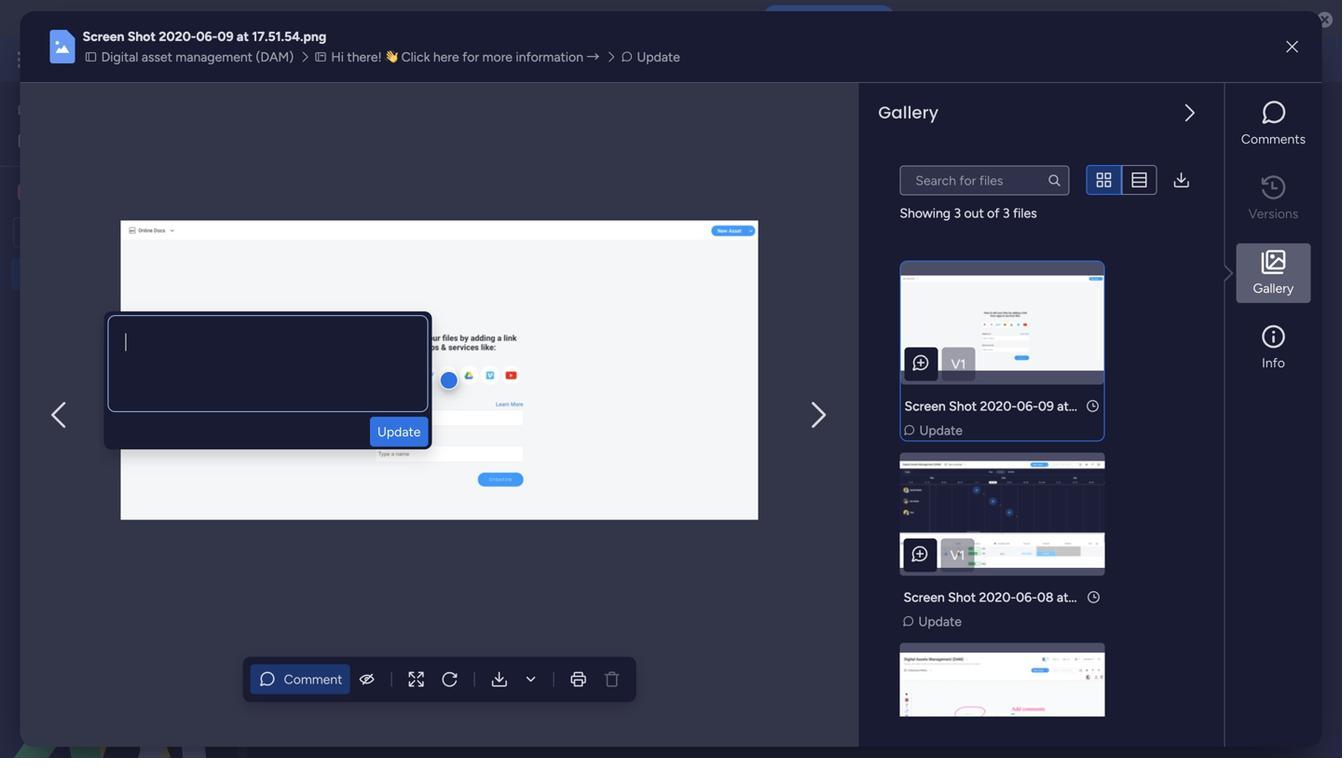 Task type: describe. For each thing, give the bounding box(es) containing it.
public board image for creative requests
[[20, 297, 37, 315]]

Search field
[[540, 219, 596, 245]]

enable for enable now!
[[794, 11, 832, 26]]

list box containing digital asset management (dam)
[[0, 255, 238, 606]]

info button
[[1237, 318, 1312, 378]]

public board image
[[20, 266, 37, 284]]

08 for showing 3 out of 3 files
[[1038, 590, 1054, 605]]

information
[[516, 49, 584, 65]]

add view image
[[856, 176, 864, 190]]

there!
[[347, 49, 382, 65]]

management inside button
[[176, 49, 253, 65]]

info
[[1263, 355, 1286, 371]]

this
[[656, 10, 681, 27]]

asset inside button
[[321, 225, 351, 240]]

1 vertical spatial digital asset management (dam)
[[44, 267, 236, 283]]

digital asset management (dam) button
[[83, 47, 300, 67]]

0 horizontal spatial download image
[[522, 670, 540, 689]]

more
[[483, 49, 513, 65]]

workspace image
[[18, 183, 36, 201]]

see plans button
[[301, 46, 391, 74]]

1 vertical spatial 17.51.54.png
[[1073, 398, 1145, 414]]

add widget button
[[398, 217, 509, 247]]

monday work management
[[83, 49, 290, 70]]

automate
[[1202, 175, 1261, 191]]

1 horizontal spatial search for files search field
[[900, 165, 1070, 195]]

asset inside button
[[142, 49, 173, 65]]

see plans
[[326, 52, 382, 68]]

11.06.17.png
[[924, 502, 994, 518]]

enable desktop notifications on this computer
[[447, 10, 748, 27]]

1 vertical spatial screen shot 2020-06-09 at 17.51.54.png
[[905, 398, 1145, 414]]

integrate
[[1013, 175, 1066, 191]]

gallery button
[[1237, 244, 1312, 303]]

automate button
[[1169, 168, 1268, 198]]

2 vertical spatial v1
[[951, 548, 965, 563]]

lottie animation image
[[0, 570, 238, 758]]

desktop
[[493, 10, 545, 27]]

showing for showing 3 out of 3 files
[[900, 205, 951, 221]]

gallery inside button
[[1254, 280, 1295, 296]]

search image
[[1048, 173, 1063, 188]]

website
[[44, 330, 92, 346]]

work
[[151, 49, 184, 70]]

9
[[407, 310, 414, 325]]

3 for showing 3 out of 9 files
[[358, 310, 365, 325]]

download image for showing 3 out of 3 files
[[1173, 171, 1191, 189]]

3 for showing 3 out of 3 files
[[954, 205, 962, 221]]

showing for showing 3 out of 9 files
[[304, 310, 355, 325]]

showing 3 out of 9 files
[[304, 310, 442, 325]]

creative
[[44, 298, 93, 314]]

c button
[[13, 176, 182, 208]]

website homepage redesign
[[44, 330, 211, 346]]

screen shot 2020-06-08 at 11.08.33.png for showing 3 out of 3 files
[[904, 590, 1145, 605]]

widget
[[460, 224, 500, 240]]

select product image
[[17, 50, 35, 69]]

new
[[290, 225, 317, 240]]

digital asset management (dam) inside button
[[101, 49, 294, 65]]

hi there!   👋  click here for more information  →
[[331, 49, 600, 65]]

1
[[1264, 110, 1269, 125]]

requests
[[96, 298, 147, 314]]

comment button
[[250, 664, 350, 694]]

monday
[[83, 49, 147, 70]]

👋
[[385, 49, 398, 65]]

v2 search image
[[527, 222, 540, 243]]

filter button
[[693, 218, 781, 247]]

filter
[[723, 225, 752, 240]]

invite / 1
[[1220, 110, 1269, 125]]

gallery layout group for showing 3 out of 9 files
[[999, 270, 1070, 300]]

invite / 1 button
[[1185, 103, 1278, 132]]



Task type: locate. For each thing, give the bounding box(es) containing it.
add widget
[[433, 224, 500, 240]]

enable inside button
[[794, 11, 832, 26]]

hi
[[331, 49, 344, 65]]

screen shot 2020-06-08 at 11.08.33.png for showing 3 out of 9 files
[[532, 502, 773, 518]]

integrate button
[[981, 163, 1161, 202]]

0 vertical spatial out
[[965, 205, 985, 221]]

homepage
[[95, 330, 157, 346]]

notifications
[[548, 10, 630, 27]]

11.08.33.png for showing 3 out of 3 files
[[1072, 590, 1145, 605]]

2 horizontal spatial asset
[[321, 225, 351, 240]]

Search for files search field
[[900, 165, 1070, 195], [304, 270, 474, 300]]

0 vertical spatial asset
[[142, 49, 173, 65]]

1 vertical spatial 11.08.33.png
[[1072, 590, 1145, 605]]

0 horizontal spatial out
[[368, 310, 388, 325]]

asset
[[142, 49, 173, 65], [321, 225, 351, 240], [84, 267, 115, 283]]

0 vertical spatial showing
[[900, 205, 951, 221]]

hi there!   👋  click here for more information  → button
[[313, 47, 606, 67]]

11.08.33.png
[[700, 502, 773, 518], [1072, 590, 1145, 605]]

public board image down public board icon
[[20, 297, 37, 315]]

files for showing 3 out of 3 files
[[1014, 205, 1038, 221]]

0 vertical spatial 17.51.54.png
[[252, 29, 327, 44]]

files down the integrate
[[1014, 205, 1038, 221]]

1 horizontal spatial 17.51.54.png
[[475, 502, 548, 518]]

1 vertical spatial of
[[391, 310, 404, 325]]

1 vertical spatial download image
[[1085, 275, 1103, 294]]

0 horizontal spatial 3
[[358, 310, 365, 325]]

list box
[[0, 255, 238, 606]]

1 vertical spatial showing
[[304, 310, 355, 325]]

2 public board image from the top
[[20, 329, 37, 347]]

redesign
[[160, 330, 211, 346]]

1 horizontal spatial download image
[[1085, 275, 1103, 294]]

gallery layout group for showing 3 out of 3 files
[[1087, 165, 1158, 196]]

creative requests
[[44, 298, 147, 314]]

1 horizontal spatial asset
[[142, 49, 173, 65]]

digital
[[101, 49, 138, 65], [44, 267, 81, 283]]

0 horizontal spatial showing
[[304, 310, 355, 325]]

update
[[637, 49, 681, 65], [920, 423, 963, 438], [378, 424, 421, 440], [919, 614, 962, 630]]

1 horizontal spatial 09
[[441, 502, 457, 518]]

1 vertical spatial files
[[418, 310, 442, 325]]

1 horizontal spatial screen shot 2020-06-08 at 11.08.33.png
[[904, 590, 1145, 605]]

at
[[237, 29, 249, 44], [1058, 398, 1069, 414], [460, 502, 472, 518], [685, 502, 697, 518], [909, 502, 920, 518], [1057, 590, 1069, 605]]

public board image
[[20, 297, 37, 315], [20, 329, 37, 347]]

showing
[[900, 205, 951, 221], [304, 310, 355, 325]]

1 vertical spatial (dam)
[[198, 267, 236, 283]]

1 vertical spatial gallery layout group
[[999, 270, 1070, 300]]

out for 9
[[368, 310, 388, 325]]

2 horizontal spatial 3
[[1003, 205, 1010, 221]]

0 horizontal spatial enable
[[447, 10, 489, 27]]

(dam) left "see"
[[256, 49, 294, 65]]

of for 9
[[391, 310, 404, 325]]

of down integrate button
[[988, 205, 1000, 221]]

0 vertical spatial digital asset management (dam)
[[101, 49, 294, 65]]

0 horizontal spatial screen shot 2020-06-08 at 11.08.33.png
[[532, 502, 773, 518]]

digital up creative
[[44, 267, 81, 283]]

0 horizontal spatial asset
[[84, 267, 115, 283]]

2 horizontal spatial 08
[[1038, 590, 1054, 605]]

09
[[218, 29, 234, 44], [1039, 398, 1055, 414], [441, 502, 457, 518]]

public board image for website homepage redesign
[[20, 329, 37, 347]]

1 vertical spatial gallery
[[1254, 280, 1295, 296]]

for
[[463, 49, 479, 65]]

public board image left website on the left top of the page
[[20, 329, 37, 347]]

1 horizontal spatial gallery layout group
[[1087, 165, 1158, 196]]

of left the 9
[[391, 310, 404, 325]]

0 horizontal spatial of
[[391, 310, 404, 325]]

0 vertical spatial 09
[[218, 29, 234, 44]]

0 horizontal spatial gallery
[[879, 101, 939, 125]]

0 vertical spatial download image
[[1173, 171, 1191, 189]]

0 horizontal spatial 11.08.33.png
[[700, 502, 773, 518]]

06-
[[196, 29, 218, 44], [1017, 398, 1039, 414], [420, 502, 441, 518], [644, 502, 665, 518], [868, 502, 889, 518], [1017, 590, 1038, 605]]

add
[[433, 224, 457, 240]]

0 vertical spatial 11.08.33.png
[[700, 502, 773, 518]]

1 vertical spatial digital
[[44, 267, 81, 283]]

1 horizontal spatial digital
[[101, 49, 138, 65]]

2020-
[[159, 29, 196, 44], [981, 398, 1017, 414], [383, 502, 420, 518], [607, 502, 644, 518], [831, 502, 868, 518], [980, 590, 1017, 605]]

1 horizontal spatial files
[[1014, 205, 1038, 221]]

download image
[[1173, 171, 1191, 189], [1085, 275, 1103, 294], [522, 670, 540, 689]]

option
[[0, 258, 238, 262]]

1 vertical spatial screen shot 2020-06-08 at 11.08.33.png
[[904, 590, 1145, 605]]

0 vertical spatial digital
[[101, 49, 138, 65]]

management
[[188, 49, 290, 70], [176, 49, 253, 65], [118, 267, 195, 283]]

0 vertical spatial files
[[1014, 205, 1038, 221]]

2 vertical spatial screen shot 2020-06-09 at 17.51.54.png
[[308, 502, 548, 518]]

2 horizontal spatial 17.51.54.png
[[1073, 398, 1145, 414]]

/
[[1256, 110, 1261, 125]]

0 horizontal spatial (dam)
[[198, 267, 236, 283]]

1 vertical spatial search for files search field
[[304, 270, 474, 300]]

0 horizontal spatial digital
[[44, 267, 81, 283]]

1 horizontal spatial showing
[[900, 205, 951, 221]]

08
[[665, 502, 682, 518], [889, 502, 906, 518], [1038, 590, 1054, 605]]

2 horizontal spatial 09
[[1039, 398, 1055, 414]]

0 vertical spatial search for files search field
[[900, 165, 1070, 195]]

0 vertical spatial v1
[[952, 356, 966, 372]]

download image for showing 3 out of 9 files
[[1085, 275, 1103, 294]]

screen
[[83, 29, 125, 44], [905, 398, 946, 414], [308, 502, 349, 518], [532, 502, 573, 518], [755, 502, 797, 518], [904, 590, 945, 605]]

search for files search field up showing 3 out of 9 files
[[304, 270, 474, 300]]

plans
[[352, 52, 382, 68]]

1 public board image from the top
[[20, 297, 37, 315]]

enable now!
[[794, 11, 865, 26]]

comments button
[[1237, 94, 1312, 154]]

0 vertical spatial screen shot 2020-06-08 at 11.08.33.png
[[532, 502, 773, 518]]

invite
[[1220, 110, 1252, 125]]

person
[[636, 225, 676, 240]]

person button
[[606, 218, 687, 247]]

0 horizontal spatial files
[[418, 310, 442, 325]]

1 vertical spatial v1
[[355, 460, 369, 476]]

1 horizontal spatial out
[[965, 205, 985, 221]]

lottie animation element
[[0, 570, 238, 758]]

(dam) inside button
[[256, 49, 294, 65]]

0 vertical spatial gallery
[[879, 101, 939, 125]]

08 for showing 3 out of 9 files
[[665, 502, 682, 518]]

gallery
[[879, 101, 939, 125], [1254, 280, 1295, 296]]

0 horizontal spatial 09
[[218, 29, 234, 44]]

0 vertical spatial public board image
[[20, 297, 37, 315]]

17.51.54.png
[[252, 29, 327, 44], [1073, 398, 1145, 414], [475, 502, 548, 518]]

search for files search field up 'showing 3 out of 3 files'
[[900, 165, 1070, 195]]

screen shot 2020-06-09 at 17.51.54.png
[[83, 29, 327, 44], [905, 398, 1145, 414], [308, 502, 548, 518]]

new asset
[[290, 225, 351, 240]]

1 enable from the left
[[447, 10, 489, 27]]

john smith image
[[1291, 45, 1321, 75]]

computer
[[684, 10, 748, 27]]

1 horizontal spatial 3
[[954, 205, 962, 221]]

v1 for 9
[[355, 460, 369, 476]]

→
[[587, 49, 600, 65]]

1 horizontal spatial gallery
[[1254, 280, 1295, 296]]

c
[[22, 184, 32, 200]]

arrow down image
[[759, 221, 781, 244]]

digital left work
[[101, 49, 138, 65]]

2 horizontal spatial download image
[[1173, 171, 1191, 189]]

1 horizontal spatial (dam)
[[256, 49, 294, 65]]

dapulse close image
[[1318, 11, 1334, 30]]

showing 3 out of 3 files
[[900, 205, 1038, 221]]

0 horizontal spatial search for files search field
[[304, 270, 474, 300]]

2 vertical spatial 17.51.54.png
[[475, 502, 548, 518]]

of
[[988, 205, 1000, 221], [391, 310, 404, 325]]

v1
[[952, 356, 966, 372], [355, 460, 369, 476], [951, 548, 965, 563]]

click
[[402, 49, 430, 65]]

see
[[326, 52, 348, 68]]

digital asset management (dam)
[[101, 49, 294, 65], [44, 267, 236, 283]]

0 vertical spatial screen shot 2020-06-09 at 17.51.54.png
[[83, 29, 327, 44]]

enable left now!
[[794, 11, 832, 26]]

update button
[[619, 47, 686, 67], [370, 417, 428, 447], [901, 420, 969, 441], [900, 611, 968, 632]]

out
[[965, 205, 985, 221], [368, 310, 388, 325]]

1 horizontal spatial 08
[[889, 502, 906, 518]]

None search field
[[900, 165, 1070, 195]]

gallery layout group
[[1087, 165, 1158, 196], [999, 270, 1070, 300]]

out for 3
[[965, 205, 985, 221]]

files for showing 3 out of 9 files
[[418, 310, 442, 325]]

1 vertical spatial public board image
[[20, 329, 37, 347]]

enable for enable desktop notifications on this computer
[[447, 10, 489, 27]]

digital inside button
[[101, 49, 138, 65]]

2 enable from the left
[[794, 11, 832, 26]]

of for 3
[[988, 205, 1000, 221]]

here
[[433, 49, 459, 65]]

2 vertical spatial 09
[[441, 502, 457, 518]]

now!
[[835, 11, 865, 26]]

on
[[633, 10, 652, 27]]

2 vertical spatial download image
[[522, 670, 540, 689]]

0 vertical spatial gallery layout group
[[1087, 165, 1158, 196]]

comment
[[284, 671, 343, 687]]

(dam) up redesign
[[198, 267, 236, 283]]

comments
[[1242, 131, 1307, 147]]

1 vertical spatial out
[[368, 310, 388, 325]]

1 horizontal spatial enable
[[794, 11, 832, 26]]

new asset button
[[283, 218, 359, 247]]

shot
[[128, 29, 156, 44], [949, 398, 977, 414], [352, 502, 380, 518], [576, 502, 604, 518], [800, 502, 828, 518], [948, 590, 976, 605]]

screen shot 2020-06-08 at 11.08.33.png
[[532, 502, 773, 518], [904, 590, 1145, 605]]

(dam)
[[256, 49, 294, 65], [198, 267, 236, 283]]

1 horizontal spatial of
[[988, 205, 1000, 221]]

enable
[[447, 10, 489, 27], [794, 11, 832, 26]]

Search in workspace field
[[39, 221, 156, 243]]

0 horizontal spatial 08
[[665, 502, 682, 518]]

enable up for
[[447, 10, 489, 27]]

11.08.33.png for showing 3 out of 9 files
[[700, 502, 773, 518]]

0 vertical spatial (dam)
[[256, 49, 294, 65]]

3
[[954, 205, 962, 221], [1003, 205, 1010, 221], [358, 310, 365, 325]]

1 horizontal spatial 11.08.33.png
[[1072, 590, 1145, 605]]

1 vertical spatial 09
[[1039, 398, 1055, 414]]

1 vertical spatial asset
[[321, 225, 351, 240]]

0 horizontal spatial gallery layout group
[[999, 270, 1070, 300]]

screen shot 2020-06-08 at 11.06.17.png
[[755, 502, 994, 518]]

files right the 9
[[418, 310, 442, 325]]

v1 for 3
[[952, 356, 966, 372]]

2 vertical spatial asset
[[84, 267, 115, 283]]

0 vertical spatial of
[[988, 205, 1000, 221]]

0 horizontal spatial 17.51.54.png
[[252, 29, 327, 44]]

files
[[1014, 205, 1038, 221], [418, 310, 442, 325]]

enable now! button
[[763, 5, 896, 33]]



Task type: vqa. For each thing, say whether or not it's contained in the screenshot.
'Options' image
no



